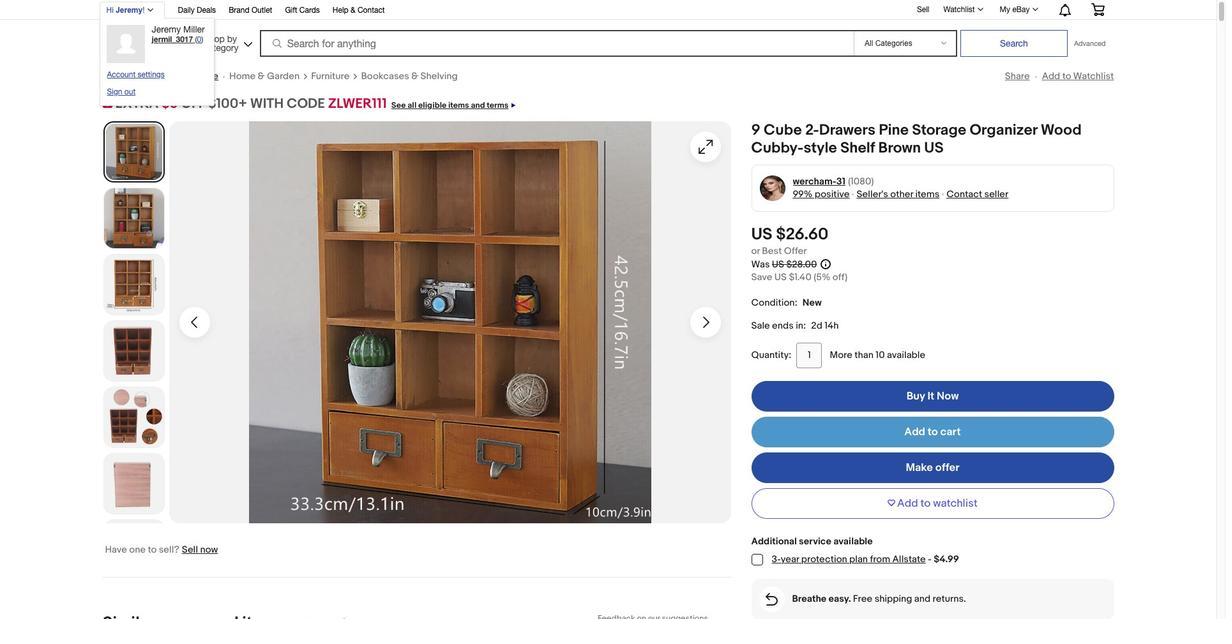 Task type: vqa. For each thing, say whether or not it's contained in the screenshot.
All Filters
no



Task type: describe. For each thing, give the bounding box(es) containing it.
sell link
[[911, 5, 935, 14]]

add to watchlist
[[897, 497, 978, 510]]

1 horizontal spatial items
[[915, 188, 940, 200]]

settings
[[138, 70, 165, 79]]

& for garden
[[258, 70, 265, 82]]

my ebay link
[[993, 2, 1044, 17]]

save us $1.40 (5% off)
[[751, 271, 848, 283]]

previous
[[156, 70, 194, 82]]

one
[[129, 544, 146, 556]]

us $26.60
[[751, 225, 829, 244]]

account navigation
[[99, 0, 1114, 106]]

contact inside the account navigation
[[358, 6, 385, 15]]

us inside 9 cube 2-drawers pine storage organizer wood cubby-style shelf brown us
[[924, 139, 944, 157]]

banner containing jeremy miller
[[99, 0, 1114, 106]]

3-
[[772, 553, 781, 566]]

99% positive link
[[793, 188, 850, 200]]

advanced
[[1074, 40, 1106, 47]]

easy.
[[829, 593, 851, 605]]

positive
[[815, 188, 850, 200]]

picture 4 of 9 image
[[104, 321, 164, 381]]

(1080)
[[848, 175, 874, 187]]

was
[[751, 258, 770, 270]]

home
[[229, 70, 256, 82]]

add to watchlist link
[[1042, 70, 1114, 82]]

extra $5 off $100+ with code zlwer111
[[115, 96, 387, 112]]

to right one on the left bottom of page
[[148, 544, 157, 556]]

sell inside the account navigation
[[917, 5, 929, 14]]

9 cube 2-drawers pine storage organizer wood cubby-style shelf brown us
[[751, 121, 1082, 157]]

1 horizontal spatial contact
[[947, 188, 982, 200]]

page
[[196, 70, 218, 82]]

gift
[[285, 6, 297, 15]]

outlet
[[252, 6, 272, 15]]

new
[[803, 297, 822, 309]]

& for shelving
[[411, 70, 418, 82]]

wercham-31 (1080)
[[793, 175, 874, 187]]

gift cards
[[285, 6, 320, 15]]

picture 2 of 9 image
[[104, 188, 164, 248]]

add to watchlist button
[[751, 488, 1114, 519]]

add to cart
[[904, 426, 961, 438]]

was us $28.00
[[751, 258, 817, 270]]

ebay
[[1012, 5, 1030, 14]]

breathe easy. free shipping and returns.
[[792, 593, 966, 605]]

extra
[[115, 96, 159, 112]]

cube
[[764, 121, 802, 139]]

sale ends in: 2d 14h
[[751, 320, 839, 332]]

sale
[[751, 320, 770, 332]]

offer
[[935, 461, 960, 474]]

protection
[[801, 553, 847, 566]]

picture 6 of 9 image
[[104, 454, 164, 514]]

in:
[[796, 320, 806, 332]]

14h
[[825, 320, 839, 332]]

to for previous
[[145, 70, 154, 82]]

storage
[[912, 121, 966, 139]]

pine
[[879, 121, 909, 139]]

$5
[[162, 96, 178, 112]]

10
[[876, 349, 885, 361]]

99%
[[793, 188, 813, 200]]

back
[[122, 70, 143, 82]]

1 vertical spatial watchlist
[[1073, 70, 1114, 82]]

have one to sell? sell now
[[105, 544, 218, 556]]

cart
[[940, 426, 961, 438]]

wercham 31 image
[[759, 175, 785, 201]]

make offer
[[906, 461, 960, 474]]

additional
[[751, 536, 797, 548]]

brand outlet link
[[229, 4, 272, 18]]

0 horizontal spatial sell
[[182, 544, 198, 556]]

see all eligible items and terms
[[391, 100, 509, 110]]

account settings link
[[107, 70, 165, 79]]

2-
[[805, 121, 819, 139]]

off
[[181, 96, 205, 112]]

service
[[799, 536, 831, 548]]

or best offer
[[751, 245, 807, 257]]

jeremy miller jermil_3017 ( 0 )
[[152, 24, 205, 44]]

Quantity: text field
[[797, 343, 822, 368]]

buy it now
[[907, 390, 959, 403]]

breathe
[[792, 593, 827, 605]]

0 vertical spatial available
[[887, 349, 925, 361]]

advanced link
[[1068, 31, 1112, 56]]

more
[[830, 349, 852, 361]]

seller's other items
[[857, 188, 940, 200]]

plan
[[849, 553, 868, 566]]

and for shipping
[[914, 593, 931, 605]]

offer
[[784, 245, 807, 257]]

sign out link
[[107, 87, 136, 96]]

add for add to watchlist
[[897, 497, 918, 510]]

$1.40
[[789, 271, 812, 283]]

have
[[105, 544, 127, 556]]

shelving
[[421, 70, 458, 82]]

sign out
[[107, 87, 136, 96]]

us down the or best offer
[[772, 258, 784, 270]]

and for items
[[471, 100, 485, 110]]

brown
[[878, 139, 921, 157]]

account
[[107, 70, 136, 79]]



Task type: locate. For each thing, give the bounding box(es) containing it.
deals
[[197, 6, 216, 15]]

2 vertical spatial add
[[897, 497, 918, 510]]

watchlist right sell link
[[944, 5, 975, 14]]

jeremy down daily
[[152, 24, 181, 34]]

none submit inside banner
[[960, 30, 1068, 57]]

free
[[853, 593, 873, 605]]

terms
[[487, 100, 509, 110]]

add right share button on the right of page
[[1042, 70, 1060, 82]]

back to previous page
[[122, 70, 218, 82]]

watchlist inside watchlist link
[[944, 5, 975, 14]]

0 horizontal spatial &
[[258, 70, 265, 82]]

0 vertical spatial and
[[471, 100, 485, 110]]

sell left watchlist link
[[917, 5, 929, 14]]

year
[[781, 553, 799, 566]]

zlwer111
[[328, 96, 387, 112]]

share button
[[1005, 70, 1030, 82]]

wood
[[1041, 121, 1082, 139]]

sign
[[107, 87, 122, 96]]

1 vertical spatial sell
[[182, 544, 198, 556]]

to down 'advanced' link
[[1062, 70, 1071, 82]]

0 horizontal spatial jeremy
[[116, 6, 143, 15]]

1 vertical spatial contact
[[947, 188, 982, 200]]

your shopping cart image
[[1090, 3, 1105, 16]]

0 horizontal spatial and
[[471, 100, 485, 110]]

shop by category
[[204, 34, 238, 53]]

make offer link
[[751, 453, 1114, 483]]

add to cart link
[[751, 417, 1114, 447]]

1 vertical spatial available
[[834, 536, 873, 548]]

all
[[408, 100, 416, 110]]

to for watchlist
[[1062, 70, 1071, 82]]

brand
[[229, 6, 249, 15]]

us down was us $28.00
[[775, 271, 787, 283]]

$26.60
[[776, 225, 829, 244]]

0 horizontal spatial watchlist
[[944, 5, 975, 14]]

2d
[[811, 320, 822, 332]]

quantity:
[[751, 349, 791, 361]]

returns.
[[933, 593, 966, 605]]

ends
[[772, 320, 794, 332]]

buy
[[907, 390, 925, 403]]

to
[[145, 70, 154, 82], [1062, 70, 1071, 82], [928, 426, 938, 438], [921, 497, 931, 510], [148, 544, 157, 556]]

home & garden
[[229, 70, 300, 82]]

1 vertical spatial items
[[915, 188, 940, 200]]

& right help
[[351, 6, 355, 15]]

now
[[200, 544, 218, 556]]

jeremy right "hi"
[[116, 6, 143, 15]]

&
[[351, 6, 355, 15], [258, 70, 265, 82], [411, 70, 418, 82]]

1 horizontal spatial and
[[914, 593, 931, 605]]

by
[[227, 34, 237, 44]]

contact right help
[[358, 6, 385, 15]]

add down make
[[897, 497, 918, 510]]

jermil_3017
[[152, 34, 193, 44]]

bookcases
[[361, 70, 409, 82]]

help
[[333, 6, 349, 15]]

to left the cart
[[928, 426, 938, 438]]

0 vertical spatial contact
[[358, 6, 385, 15]]

now
[[937, 390, 959, 403]]

see all eligible items and terms link
[[387, 96, 516, 112]]

watchlist
[[944, 5, 975, 14], [1073, 70, 1114, 82]]

None submit
[[960, 30, 1068, 57]]

1 horizontal spatial &
[[351, 6, 355, 15]]

$100+
[[208, 96, 247, 112]]

profile picture - jeremy image
[[106, 25, 145, 63]]

to right back
[[145, 70, 154, 82]]

cards
[[299, 6, 320, 15]]

available up plan
[[834, 536, 873, 548]]

0
[[197, 35, 201, 44]]

from
[[870, 553, 890, 566]]

contact
[[358, 6, 385, 15], [947, 188, 982, 200]]

& left shelving
[[411, 70, 418, 82]]

0 horizontal spatial items
[[448, 100, 469, 110]]

shop by category button
[[198, 28, 255, 56]]

picture 5 of 9 image
[[104, 387, 164, 447]]

add left the cart
[[904, 426, 925, 438]]

eligible
[[418, 100, 447, 110]]

seller's other items link
[[857, 188, 940, 200]]

to inside button
[[921, 497, 931, 510]]

jeremy inside the "jeremy miller jermil_3017 ( 0 )"
[[152, 24, 181, 34]]

1 vertical spatial and
[[914, 593, 931, 605]]

Search for anything text field
[[262, 31, 851, 56]]

garden
[[267, 70, 300, 82]]

available right "10"
[[887, 349, 925, 361]]

shop
[[204, 34, 225, 44]]

available
[[887, 349, 925, 361], [834, 536, 873, 548]]

bookcases & shelving link
[[361, 70, 458, 83]]

banner
[[99, 0, 1114, 106]]

1 vertical spatial add
[[904, 426, 925, 438]]

picture 3 of 9 image
[[104, 255, 164, 315]]

or
[[751, 245, 760, 257]]

sell left now
[[182, 544, 198, 556]]

1 horizontal spatial available
[[887, 349, 925, 361]]

$4.99
[[934, 553, 959, 566]]

9 cube 2-drawers pine storage organizer wood cubby-style shelf brown us - picture 1 of 9 image
[[169, 121, 731, 523]]

cubby-
[[751, 139, 804, 157]]

watchlist down advanced
[[1073, 70, 1114, 82]]

to for cart
[[928, 426, 938, 438]]

items right other
[[915, 188, 940, 200]]

help & contact
[[333, 6, 385, 15]]

shipping
[[875, 593, 912, 605]]

daily deals
[[178, 6, 216, 15]]

watchlist link
[[937, 2, 989, 17]]

to for watchlist
[[921, 497, 931, 510]]

hi jeremy !
[[106, 6, 145, 15]]

and left returns.
[[914, 593, 931, 605]]

bookcases & shelving
[[361, 70, 458, 82]]

0 vertical spatial jeremy
[[116, 6, 143, 15]]

seller
[[984, 188, 1008, 200]]

0 horizontal spatial contact
[[358, 6, 385, 15]]

0 vertical spatial sell
[[917, 5, 929, 14]]

with
[[250, 96, 284, 112]]

help & contact link
[[333, 4, 385, 18]]

off)
[[833, 271, 848, 283]]

0 link
[[197, 35, 201, 44]]

1 horizontal spatial watchlist
[[1073, 70, 1114, 82]]

$28.00
[[786, 258, 817, 270]]

0 horizontal spatial available
[[834, 536, 873, 548]]

2 horizontal spatial &
[[411, 70, 418, 82]]

sell now link
[[182, 544, 218, 556]]

1 horizontal spatial sell
[[917, 5, 929, 14]]

to left watchlist
[[921, 497, 931, 510]]

add inside button
[[897, 497, 918, 510]]

1 vertical spatial jeremy
[[152, 24, 181, 34]]

make
[[906, 461, 933, 474]]

and left terms
[[471, 100, 485, 110]]

& for contact
[[351, 6, 355, 15]]

0 vertical spatial items
[[448, 100, 469, 110]]

home & garden link
[[229, 70, 300, 83]]

add to watchlist
[[1042, 70, 1114, 82]]

contact left seller
[[947, 188, 982, 200]]

brand outlet
[[229, 6, 272, 15]]

add for add to cart
[[904, 426, 925, 438]]

us up or
[[751, 225, 772, 244]]

None text field
[[304, 617, 337, 619]]

with details__icon image
[[766, 593, 778, 606]]

share
[[1005, 70, 1030, 82]]

1 horizontal spatial jeremy
[[152, 24, 181, 34]]

items right eligible
[[448, 100, 469, 110]]

more than 10 available
[[830, 349, 925, 361]]

3-year protection plan from allstate - $4.99
[[772, 553, 959, 566]]

& inside the account navigation
[[351, 6, 355, 15]]

see
[[391, 100, 406, 110]]

picture 1 of 9 image
[[104, 122, 163, 181]]

out
[[124, 87, 136, 96]]

9
[[751, 121, 761, 139]]

0 vertical spatial watchlist
[[944, 5, 975, 14]]

code
[[287, 96, 325, 112]]

contact seller
[[947, 188, 1008, 200]]

& right the home
[[258, 70, 265, 82]]

other
[[890, 188, 913, 200]]

style
[[804, 139, 837, 157]]

sell
[[917, 5, 929, 14], [182, 544, 198, 556]]

us right brown
[[924, 139, 944, 157]]

jermil_3017 link
[[152, 34, 195, 44]]

drawers
[[819, 121, 876, 139]]

add for add to watchlist
[[1042, 70, 1060, 82]]

category
[[204, 42, 238, 53]]

0 vertical spatial add
[[1042, 70, 1060, 82]]



